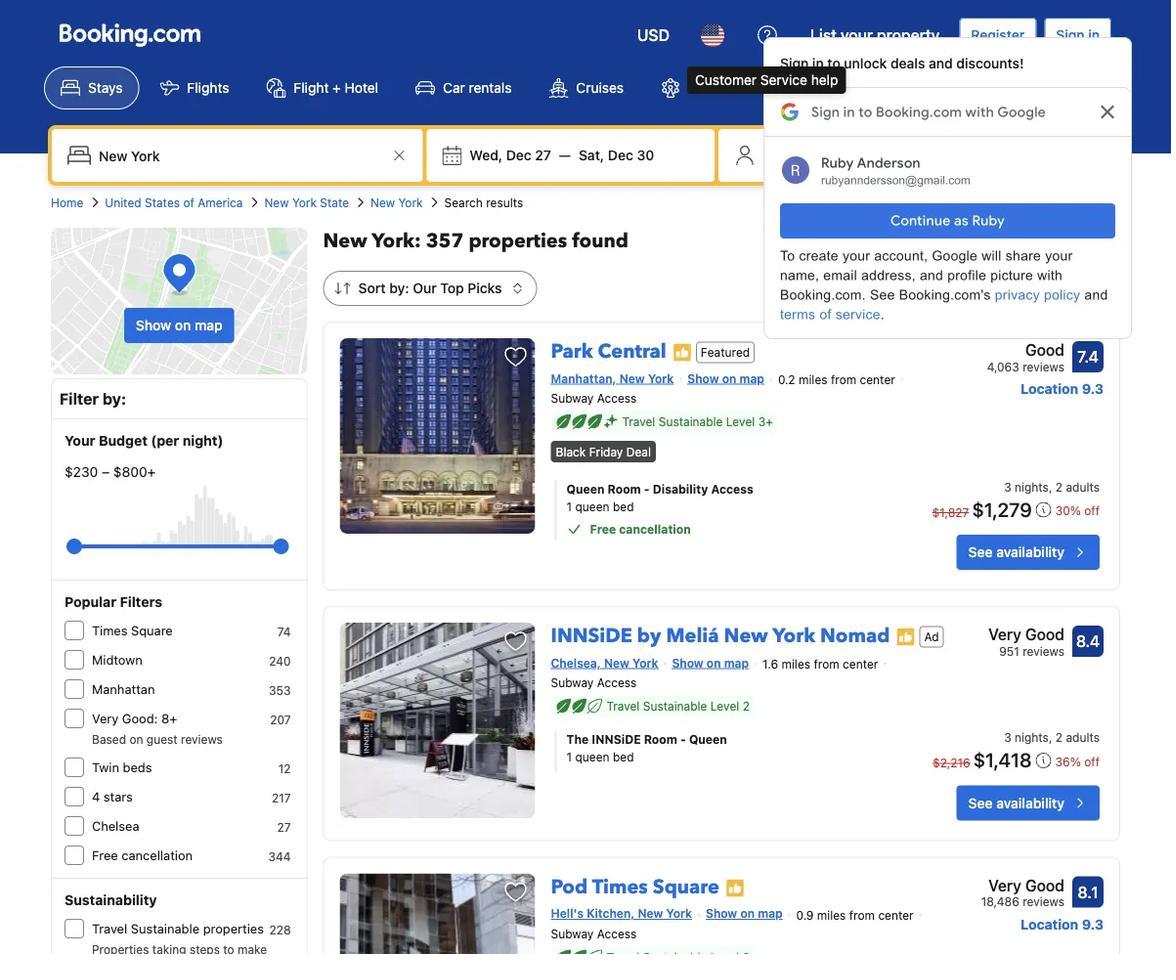 Task type: describe. For each thing, give the bounding box(es) containing it.
map inside button
[[195, 317, 223, 334]]

1 horizontal spatial cancellation
[[619, 522, 691, 536]]

chelsea,
[[551, 656, 601, 670]]

by: for filter
[[103, 390, 126, 408]]

booking.com image
[[60, 23, 201, 47]]

36% off
[[1056, 755, 1100, 769]]

0 vertical spatial innside
[[551, 623, 633, 650]]

manhattan,
[[551, 372, 617, 385]]

night)
[[183, 433, 223, 449]]

0 horizontal spatial -
[[644, 482, 650, 496]]

popular
[[65, 594, 117, 610]]

york down pod times square
[[667, 907, 693, 921]]

travel for central
[[623, 415, 656, 429]]

good for 8.4
[[1026, 625, 1065, 644]]

top
[[441, 280, 464, 296]]

stays
[[88, 80, 123, 96]]

cruises link
[[533, 67, 641, 110]]

hell's kitchen, new york
[[551, 907, 693, 921]]

chelsea
[[92, 819, 139, 834]]

good:
[[122, 712, 158, 726]]

0 horizontal spatial 27
[[277, 821, 291, 834]]

show on map for park
[[688, 372, 765, 385]]

based
[[92, 733, 126, 746]]

very for 8.4
[[989, 625, 1022, 644]]

scored 8.1 element
[[1073, 877, 1104, 908]]

0.2 miles from center subway access
[[551, 373, 896, 406]]

very good: 8+
[[92, 712, 177, 726]]

innside inside the innside room - queen 1 queen bed
[[592, 733, 641, 747]]

new york
[[371, 196, 423, 209]]

new down pod times square
[[638, 907, 664, 921]]

properties inside travel sustainable properties 228
[[203, 922, 264, 937]]

, for $1,418
[[1049, 731, 1053, 745]]

manhattan, new york
[[551, 372, 674, 385]]

show on map for innside
[[672, 656, 749, 670]]

meliá
[[666, 623, 720, 650]]

register link
[[960, 18, 1037, 53]]

usd button
[[626, 12, 682, 59]]

your budget (per night)
[[65, 433, 223, 449]]

to
[[828, 55, 841, 71]]

, for $1,279
[[1049, 480, 1053, 494]]

disability
[[653, 482, 709, 496]]

list your property
[[811, 26, 940, 45]]

new york state
[[265, 196, 349, 209]]

2 inside 2 adults · 0 children · 1 room button
[[763, 147, 771, 163]]

see availability for $1,418
[[969, 795, 1065, 812]]

location for pod times square
[[1021, 917, 1079, 933]]

flight + hotel link
[[250, 67, 395, 110]]

your
[[841, 26, 873, 45]]

1.6 miles from center subway access
[[551, 658, 879, 690]]

location 9.3 for park central
[[1021, 381, 1104, 397]]

2 adults · 0 children · 1 room button
[[727, 137, 1000, 174]]

discounts!
[[957, 55, 1025, 71]]

york left state
[[292, 196, 317, 209]]

center for innside by meliá new york nomad
[[843, 658, 879, 671]]

0 vertical spatial times
[[92, 624, 128, 638]]

property
[[877, 26, 940, 45]]

ad
[[925, 631, 940, 644]]

times square
[[92, 624, 173, 638]]

1 horizontal spatial 27
[[535, 147, 552, 163]]

1 inside button
[[902, 147, 909, 163]]

1 queen from the top
[[576, 500, 610, 514]]

access for central
[[597, 392, 637, 406]]

list
[[811, 26, 837, 45]]

207
[[270, 713, 291, 727]]

subway for innside
[[551, 677, 594, 690]]

sustainable for by
[[643, 700, 708, 714]]

wed,
[[470, 147, 503, 163]]

filters
[[120, 594, 162, 610]]

search
[[445, 196, 483, 209]]

74
[[277, 625, 291, 639]]

room inside the innside room - queen 1 queen bed
[[644, 733, 678, 747]]

access right 'disability'
[[712, 482, 754, 496]]

very good element for 8.4
[[989, 623, 1065, 647]]

attractions link
[[645, 67, 775, 110]]

the innside room - queen 1 queen bed
[[567, 733, 728, 765]]

home link
[[51, 194, 83, 211]]

york down central
[[648, 372, 674, 385]]

miles for innside by meliá new york nomad
[[782, 658, 811, 671]]

0 horizontal spatial free cancellation
[[92, 849, 193, 863]]

filter
[[60, 390, 99, 408]]

travel inside travel sustainable properties 228
[[92, 922, 127, 937]]

30
[[637, 147, 655, 163]]

taxis
[[870, 80, 899, 96]]

results
[[486, 196, 524, 209]]

of
[[183, 196, 194, 209]]

2 up 30%
[[1056, 480, 1063, 494]]

in for sign in to unlock deals and discounts!
[[813, 55, 824, 71]]

0.9 miles from center subway access
[[551, 909, 914, 941]]

queen inside the innside room - queen 1 queen bed
[[576, 751, 610, 765]]

car rentals
[[443, 80, 512, 96]]

in for sign in
[[1089, 27, 1100, 43]]

map for innside by meliá new york nomad
[[724, 656, 749, 670]]

see for $1,279
[[969, 544, 993, 560]]

level for central
[[727, 415, 755, 429]]

york down the by
[[633, 656, 659, 670]]

on inside button
[[175, 317, 191, 334]]

+
[[333, 80, 341, 96]]

reviews for based on guest reviews
[[181, 733, 223, 746]]

nights for $1,279
[[1015, 480, 1049, 494]]

$230 – $800+
[[65, 464, 156, 480]]

the
[[567, 733, 589, 747]]

0 vertical spatial free
[[590, 522, 616, 536]]

new inside "search results updated. new york: 357 properties found." element
[[323, 228, 367, 255]]

friday
[[590, 445, 623, 459]]

park central image
[[340, 338, 536, 534]]

york up 1.6
[[773, 623, 816, 650]]

black
[[556, 445, 586, 459]]

0 horizontal spatial cancellation
[[122, 849, 193, 863]]

center for pod times square
[[879, 909, 914, 922]]

scored 8.4 element
[[1073, 626, 1104, 657]]

hell's
[[551, 907, 584, 921]]

9.3 for pod times square
[[1083, 917, 1104, 933]]

1 horizontal spatial square
[[653, 874, 720, 901]]

3 nights , 2 adults for $1,418
[[1005, 731, 1100, 745]]

innside by meliá new york nomad link
[[551, 615, 891, 650]]

united
[[105, 196, 141, 209]]

america
[[198, 196, 243, 209]]

state
[[320, 196, 349, 209]]

kitchen,
[[587, 907, 635, 921]]

new inside innside by meliá new york nomad link
[[724, 623, 769, 650]]

chelsea, new york
[[551, 656, 659, 670]]

1 vertical spatial free
[[92, 849, 118, 863]]

new york state link
[[265, 194, 349, 211]]

your
[[65, 433, 95, 449]]

york up "york:" on the top of page
[[399, 196, 423, 209]]

0
[[826, 147, 835, 163]]

2 · from the left
[[894, 147, 899, 163]]

show on map for pod
[[706, 907, 783, 921]]

stays link
[[44, 67, 139, 110]]

very good element for 8.1
[[982, 874, 1065, 898]]

beds
[[123, 760, 152, 775]]

properties inside "search results updated. new york: 357 properties found." element
[[469, 228, 568, 255]]

sustainable inside travel sustainable properties 228
[[131, 922, 200, 937]]

search results
[[445, 196, 524, 209]]

travel sustainable properties 228
[[92, 922, 291, 937]]

0 horizontal spatial square
[[131, 624, 173, 638]]

flight + hotel
[[294, 80, 379, 96]]

customer service help
[[695, 72, 839, 88]]

3 for $1,418
[[1005, 731, 1012, 745]]

innside by meliá new york nomad image
[[340, 623, 536, 819]]

availability for $1,418
[[997, 795, 1065, 812]]

wed, dec 27 — sat, dec 30
[[470, 147, 655, 163]]

wed, dec 27 button
[[462, 138, 559, 173]]

see for $1,418
[[969, 795, 993, 812]]

sign in link
[[1045, 18, 1112, 53]]

park
[[551, 338, 593, 365]]

from for pod times square
[[850, 909, 875, 922]]

twin beds
[[92, 760, 152, 775]]

30%
[[1056, 504, 1082, 518]]

customer
[[695, 72, 757, 88]]

attractions
[[689, 80, 758, 96]]

travel for by
[[607, 700, 640, 714]]

reviews for very good 18,486 reviews
[[1023, 896, 1065, 909]]

very for 8.1
[[989, 877, 1022, 895]]

1 bed from the top
[[613, 500, 634, 514]]

see availability link for $1,418
[[957, 786, 1100, 821]]



Task type: vqa. For each thing, say whether or not it's contained in the screenshot.


Task type: locate. For each thing, give the bounding box(es) containing it.
0.9
[[797, 909, 814, 922]]

innside up chelsea, new york on the bottom
[[551, 623, 633, 650]]

0 vertical spatial sustainable
[[659, 415, 723, 429]]

1 vertical spatial room
[[644, 733, 678, 747]]

from inside 1.6 miles from center subway access
[[814, 658, 840, 671]]

subway inside 1.6 miles from center subway access
[[551, 677, 594, 690]]

miles for pod times square
[[817, 909, 846, 922]]

queen
[[567, 482, 605, 496], [689, 733, 728, 747]]

3 for $1,279
[[1005, 480, 1012, 494]]

travel sustainable level 3+
[[623, 415, 773, 429]]

miles right 1.6
[[782, 658, 811, 671]]

room up 1 queen bed
[[608, 482, 641, 496]]

in right register
[[1089, 27, 1100, 43]]

in
[[1089, 27, 1100, 43], [813, 55, 824, 71]]

3 nights , 2 adults up 30%
[[1005, 480, 1100, 494]]

show for innside
[[672, 656, 704, 670]]

times
[[92, 624, 128, 638], [592, 874, 648, 901]]

reviews right 18,486
[[1023, 896, 1065, 909]]

free down chelsea
[[92, 849, 118, 863]]

new up "york:" on the top of page
[[371, 196, 395, 209]]

access for times
[[597, 928, 637, 941]]

1 vertical spatial cancellation
[[122, 849, 193, 863]]

this property is part of our preferred partner program. it's committed to providing excellent service and good value. it'll pay us a higher commission if you make a booking. image
[[673, 343, 692, 363], [726, 879, 745, 898], [726, 879, 745, 898]]

0 horizontal spatial ·
[[818, 147, 823, 163]]

access inside 1.6 miles from center subway access
[[597, 677, 637, 690]]

access down manhattan, new york
[[597, 392, 637, 406]]

1 see from the top
[[969, 544, 993, 560]]

3 subway from the top
[[551, 928, 594, 941]]

36%
[[1056, 755, 1082, 769]]

0 vertical spatial queen
[[567, 482, 605, 496]]

from right "0.9"
[[850, 909, 875, 922]]

from for innside by meliá new york nomad
[[814, 658, 840, 671]]

miles right 0.2
[[799, 373, 828, 387]]

0 vertical spatial travel
[[623, 415, 656, 429]]

stars
[[104, 790, 133, 804]]

see availability down '$1,418'
[[969, 795, 1065, 812]]

times up the hell's kitchen, new york
[[592, 874, 648, 901]]

good inside good 4,063 reviews
[[1026, 341, 1065, 359]]

location for park central
[[1021, 381, 1079, 397]]

good inside the very good 951 reviews
[[1026, 625, 1065, 644]]

miles for park central
[[799, 373, 828, 387]]

subway for pod
[[551, 928, 594, 941]]

good left 8.1
[[1026, 877, 1065, 895]]

1 horizontal spatial queen
[[689, 733, 728, 747]]

1 vertical spatial see availability
[[969, 795, 1065, 812]]

very good 18,486 reviews
[[982, 877, 1065, 909]]

sustainable for central
[[659, 415, 723, 429]]

0 vertical spatial queen
[[576, 500, 610, 514]]

central
[[598, 338, 667, 365]]

1 vertical spatial from
[[814, 658, 840, 671]]

0 vertical spatial free cancellation
[[590, 522, 691, 536]]

9.3
[[1083, 381, 1104, 397], [1083, 917, 1104, 933]]

by: right filter
[[103, 390, 126, 408]]

very good element
[[989, 623, 1065, 647], [982, 874, 1065, 898]]

1 9.3 from the top
[[1083, 381, 1104, 397]]

8+
[[161, 712, 177, 726]]

bed
[[613, 500, 634, 514], [613, 751, 634, 765]]

show for park
[[688, 372, 719, 385]]

1 vertical spatial 3 nights , 2 adults
[[1005, 731, 1100, 745]]

search results updated. new york: 357 properties found. element
[[323, 228, 1121, 255]]

properties left 228
[[203, 922, 264, 937]]

1 queen bed
[[567, 500, 634, 514]]

bed down travel sustainable level 2
[[613, 751, 634, 765]]

- left 'disability'
[[644, 482, 650, 496]]

by:
[[390, 280, 409, 296], [103, 390, 126, 408]]

0 vertical spatial location
[[1021, 381, 1079, 397]]

availability down '$1,418'
[[997, 795, 1065, 812]]

adults up 36% off
[[1067, 731, 1100, 745]]

1 vertical spatial by:
[[103, 390, 126, 408]]

see availability link down $1,279
[[957, 535, 1100, 570]]

0 vertical spatial square
[[131, 624, 173, 638]]

1 vertical spatial travel
[[607, 700, 640, 714]]

1 vertical spatial sustainable
[[643, 700, 708, 714]]

1 vertical spatial subway
[[551, 677, 594, 690]]

miles inside 0.9 miles from center subway access
[[817, 909, 846, 922]]

1 inside the innside room - queen 1 queen bed
[[567, 751, 572, 765]]

this property is part of our preferred partner program. it's committed to providing excellent service and good value. it'll pay us a higher commission if you make a booking. image for park central
[[673, 343, 692, 363]]

2 vertical spatial subway
[[551, 928, 594, 941]]

1 vertical spatial very good element
[[982, 874, 1065, 898]]

miles right "0.9"
[[817, 909, 846, 922]]

2 availability from the top
[[997, 795, 1065, 812]]

1 down 'the'
[[567, 751, 572, 765]]

access inside 0.2 miles from center subway access
[[597, 392, 637, 406]]

subway for park
[[551, 392, 594, 406]]

good left '7.4'
[[1026, 341, 1065, 359]]

357
[[426, 228, 464, 255]]

center inside 0.9 miles from center subway access
[[879, 909, 914, 922]]

good inside very good 18,486 reviews
[[1026, 877, 1065, 895]]

18,486
[[982, 896, 1020, 909]]

228
[[269, 923, 291, 937]]

3 nights , 2 adults for $1,279
[[1005, 480, 1100, 494]]

2 see availability from the top
[[969, 795, 1065, 812]]

$1,279
[[973, 498, 1033, 521]]

good element
[[988, 338, 1065, 362]]

good 4,063 reviews
[[988, 341, 1065, 374]]

center down nomad
[[843, 658, 879, 671]]

2 vertical spatial center
[[879, 909, 914, 922]]

show inside button
[[136, 317, 171, 334]]

reviews for very good 951 reviews
[[1023, 645, 1065, 658]]

free cancellation down chelsea
[[92, 849, 193, 863]]

adults up 30% off
[[1067, 480, 1100, 494]]

2 vertical spatial miles
[[817, 909, 846, 922]]

location down very good 18,486 reviews
[[1021, 917, 1079, 933]]

cancellation down chelsea
[[122, 849, 193, 863]]

innside
[[551, 623, 633, 650], [592, 733, 641, 747]]

and
[[929, 55, 953, 71]]

found
[[572, 228, 629, 255]]

nights for $1,418
[[1015, 731, 1049, 745]]

sustainable down sustainability
[[131, 922, 200, 937]]

help
[[812, 72, 839, 88]]

1 vertical spatial ,
[[1049, 731, 1053, 745]]

by
[[638, 623, 662, 650]]

cancellation down the queen room - disability access on the bottom
[[619, 522, 691, 536]]

1 subway from the top
[[551, 392, 594, 406]]

1 vertical spatial nights
[[1015, 731, 1049, 745]]

1 vertical spatial times
[[592, 874, 648, 901]]

hotel
[[345, 80, 379, 96]]

1 vertical spatial very
[[92, 712, 119, 726]]

travel sustainable level 2
[[607, 700, 750, 714]]

level for by
[[711, 700, 740, 714]]

from
[[831, 373, 857, 387], [814, 658, 840, 671], [850, 909, 875, 922]]

1 vertical spatial 9.3
[[1083, 917, 1104, 933]]

1 vertical spatial properties
[[203, 922, 264, 937]]

subway down hell's
[[551, 928, 594, 941]]

353
[[269, 684, 291, 697]]

map for park central
[[740, 372, 765, 385]]

adults for $1,418
[[1067, 731, 1100, 745]]

0 vertical spatial from
[[831, 373, 857, 387]]

1 horizontal spatial sign
[[1057, 27, 1085, 43]]

access inside 0.9 miles from center subway access
[[597, 928, 637, 941]]

airport taxis
[[822, 80, 899, 96]]

on for innside
[[707, 656, 721, 670]]

0 vertical spatial properties
[[469, 228, 568, 255]]

room
[[608, 482, 641, 496], [644, 733, 678, 747]]

free
[[590, 522, 616, 536], [92, 849, 118, 863]]

951
[[1000, 645, 1020, 658]]

location 9.3 for pod times square
[[1021, 917, 1104, 933]]

- down travel sustainable level 2
[[681, 733, 686, 747]]

2 see availability link from the top
[[957, 786, 1100, 821]]

0 horizontal spatial in
[[813, 55, 824, 71]]

1 vertical spatial good
[[1026, 625, 1065, 644]]

new inside new york state link
[[265, 196, 289, 209]]

flights
[[187, 80, 229, 96]]

based on guest reviews
[[92, 733, 223, 746]]

2 up the 36%
[[1056, 731, 1063, 745]]

from inside 0.2 miles from center subway access
[[831, 373, 857, 387]]

30% off
[[1056, 504, 1100, 518]]

1 see availability link from the top
[[957, 535, 1100, 570]]

the innside room - queen link
[[567, 731, 897, 749]]

0 vertical spatial good
[[1026, 341, 1065, 359]]

0 horizontal spatial queen
[[567, 482, 605, 496]]

from inside 0.9 miles from center subway access
[[850, 909, 875, 922]]

0 vertical spatial very good element
[[989, 623, 1065, 647]]

$1,827
[[933, 506, 970, 519]]

queen up 1 queen bed
[[567, 482, 605, 496]]

-
[[644, 482, 650, 496], [681, 733, 686, 747]]

0 vertical spatial in
[[1089, 27, 1100, 43]]

on for pod
[[741, 907, 755, 921]]

1 left room
[[902, 147, 909, 163]]

dec right wed,
[[506, 147, 532, 163]]

new down state
[[323, 228, 367, 255]]

this property is part of our preferred partner program. it's committed to providing excellent service and good value. it'll pay us a higher commission if you make a booking. image
[[673, 343, 692, 363], [896, 628, 916, 647], [896, 628, 916, 647]]

1 vertical spatial availability
[[997, 795, 1065, 812]]

manhattan
[[92, 682, 155, 697]]

27 left —
[[535, 147, 552, 163]]

reviews right 4,063
[[1023, 360, 1065, 374]]

adults inside 2 adults · 0 children · 1 room button
[[775, 147, 815, 163]]

very inside the very good 951 reviews
[[989, 625, 1022, 644]]

1 , from the top
[[1049, 480, 1053, 494]]

very up based
[[92, 712, 119, 726]]

2 vertical spatial good
[[1026, 877, 1065, 895]]

1 vertical spatial bed
[[613, 751, 634, 765]]

2 nights from the top
[[1015, 731, 1049, 745]]

0 vertical spatial 3
[[1005, 480, 1012, 494]]

our
[[413, 280, 437, 296]]

0 vertical spatial off
[[1085, 504, 1100, 518]]

queen inside the innside room - queen 1 queen bed
[[689, 733, 728, 747]]

1 down black
[[567, 500, 572, 514]]

see availability link for $1,279
[[957, 535, 1100, 570]]

0 horizontal spatial dec
[[506, 147, 532, 163]]

1 vertical spatial 1
[[567, 500, 572, 514]]

2 off from the top
[[1085, 755, 1100, 769]]

very up 951
[[989, 625, 1022, 644]]

bed inside the innside room - queen 1 queen bed
[[613, 751, 634, 765]]

1 vertical spatial level
[[711, 700, 740, 714]]

2 dec from the left
[[608, 147, 634, 163]]

miles inside 1.6 miles from center subway access
[[782, 658, 811, 671]]

innside by meliá new york nomad
[[551, 623, 891, 650]]

miles
[[799, 373, 828, 387], [782, 658, 811, 671], [817, 909, 846, 922]]

0 vertical spatial 9.3
[[1083, 381, 1104, 397]]

good left scored 8.4 element
[[1026, 625, 1065, 644]]

travel down sustainability
[[92, 922, 127, 937]]

park central link
[[551, 331, 667, 365]]

filter by:
[[60, 390, 126, 408]]

27 down 217 in the bottom left of the page
[[277, 821, 291, 834]]

1 3 from the top
[[1005, 480, 1012, 494]]

in left to
[[813, 55, 824, 71]]

1 off from the top
[[1085, 504, 1100, 518]]

register
[[972, 27, 1025, 43]]

sustainable up the innside room - queen 1 queen bed
[[643, 700, 708, 714]]

sustainable
[[659, 415, 723, 429], [643, 700, 708, 714], [131, 922, 200, 937]]

$1,418
[[974, 749, 1032, 772]]

2 3 nights , 2 adults from the top
[[1005, 731, 1100, 745]]

off
[[1085, 504, 1100, 518], [1085, 755, 1100, 769]]

sat,
[[579, 147, 605, 163]]

1 horizontal spatial ·
[[894, 147, 899, 163]]

off for $1,279
[[1085, 504, 1100, 518]]

2 vertical spatial very
[[989, 877, 1022, 895]]

3 nights , 2 adults
[[1005, 480, 1100, 494], [1005, 731, 1100, 745]]

see down '$1,418'
[[969, 795, 993, 812]]

1 horizontal spatial times
[[592, 874, 648, 901]]

- inside the innside room - queen 1 queen bed
[[681, 733, 686, 747]]

2 location 9.3 from the top
[[1021, 917, 1104, 933]]

off right the 36%
[[1085, 755, 1100, 769]]

show for pod
[[706, 907, 738, 921]]

on for park
[[723, 372, 737, 385]]

2 , from the top
[[1049, 731, 1053, 745]]

by: left our
[[390, 280, 409, 296]]

subway down chelsea,
[[551, 677, 594, 690]]

reviews inside good 4,063 reviews
[[1023, 360, 1065, 374]]

location 9.3 down 8.1
[[1021, 917, 1104, 933]]

2 left 0
[[763, 147, 771, 163]]

0 horizontal spatial room
[[608, 482, 641, 496]]

availability down $1,279
[[997, 544, 1065, 560]]

sustainable down 0.2 miles from center subway access
[[659, 415, 723, 429]]

this property is part of our preferred partner program. it's committed to providing excellent service and good value. it'll pay us a higher commission if you make a booking. image for innside by meliá new york nomad
[[896, 628, 916, 647]]

1.6
[[763, 658, 779, 671]]

0 vertical spatial -
[[644, 482, 650, 496]]

1 vertical spatial 3
[[1005, 731, 1012, 745]]

see availability for $1,279
[[969, 544, 1065, 560]]

1 vertical spatial off
[[1085, 755, 1100, 769]]

access down chelsea, new york on the bottom
[[597, 677, 637, 690]]

4
[[92, 790, 100, 804]]

queen down travel sustainable level 2
[[689, 733, 728, 747]]

9.3 for park central
[[1083, 381, 1104, 397]]

flight
[[294, 80, 329, 96]]

2 vertical spatial adults
[[1067, 731, 1100, 745]]

2 subway from the top
[[551, 677, 594, 690]]

from down nomad
[[814, 658, 840, 671]]

1 horizontal spatial by:
[[390, 280, 409, 296]]

0 vertical spatial availability
[[997, 544, 1065, 560]]

adults for $1,279
[[1067, 480, 1100, 494]]

good for 8.1
[[1026, 877, 1065, 895]]

2 3 from the top
[[1005, 731, 1012, 745]]

$2,216
[[933, 757, 971, 770]]

0 vertical spatial see availability
[[969, 544, 1065, 560]]

1 vertical spatial sign
[[781, 55, 809, 71]]

0 horizontal spatial sign
[[781, 55, 809, 71]]

(per
[[151, 433, 179, 449]]

airport
[[822, 80, 866, 96]]

black friday deal
[[556, 445, 651, 459]]

very
[[989, 625, 1022, 644], [92, 712, 119, 726], [989, 877, 1022, 895]]

3 up $1,279
[[1005, 480, 1012, 494]]

1 location from the top
[[1021, 381, 1079, 397]]

9.3 down scored 7.4 element
[[1083, 381, 1104, 397]]

2 adults · 0 children · 1 room
[[763, 147, 946, 163]]

2 9.3 from the top
[[1083, 917, 1104, 933]]

from right 0.2
[[831, 373, 857, 387]]

nights up '$1,418'
[[1015, 731, 1049, 745]]

1 vertical spatial free cancellation
[[92, 849, 193, 863]]

2 queen from the top
[[576, 751, 610, 765]]

1 location 9.3 from the top
[[1021, 381, 1104, 397]]

1 horizontal spatial free
[[590, 522, 616, 536]]

off right 30%
[[1085, 504, 1100, 518]]

1 vertical spatial queen
[[689, 733, 728, 747]]

nights up $1,279
[[1015, 480, 1049, 494]]

queen room - disability access
[[567, 482, 754, 496]]

new right chelsea,
[[604, 656, 630, 670]]

reviews right 951
[[1023, 645, 1065, 658]]

12
[[279, 762, 291, 776]]

0 vertical spatial center
[[860, 373, 896, 387]]

1 dec from the left
[[506, 147, 532, 163]]

group
[[74, 531, 281, 562]]

0 vertical spatial very
[[989, 625, 1022, 644]]

service
[[761, 72, 808, 88]]

subway down manhattan,
[[551, 392, 594, 406]]

level up the innside room - queen link
[[711, 700, 740, 714]]

0 vertical spatial sign
[[1057, 27, 1085, 43]]

3 up '$1,418'
[[1005, 731, 1012, 745]]

this property is part of our preferred partner program. it's committed to providing excellent service and good value. it'll pay us a higher commission if you make a booking. image for park central
[[673, 343, 692, 363]]

1 availability from the top
[[997, 544, 1065, 560]]

0 vertical spatial 3 nights , 2 adults
[[1005, 480, 1100, 494]]

show on map inside button
[[136, 317, 223, 334]]

0 vertical spatial miles
[[799, 373, 828, 387]]

2 vertical spatial travel
[[92, 922, 127, 937]]

subway inside 0.9 miles from center subway access
[[551, 928, 594, 941]]

Where are you going? field
[[91, 138, 388, 173]]

1 nights from the top
[[1015, 480, 1049, 494]]

center inside 0.2 miles from center subway access
[[860, 373, 896, 387]]

1 3 nights , 2 adults from the top
[[1005, 480, 1100, 494]]

1 horizontal spatial in
[[1089, 27, 1100, 43]]

sign right register
[[1057, 27, 1085, 43]]

usd
[[638, 26, 670, 45]]

new up 1.6
[[724, 623, 769, 650]]

see availability down $1,279
[[969, 544, 1065, 560]]

times down popular filters
[[92, 624, 128, 638]]

0 vertical spatial bed
[[613, 500, 634, 514]]

1 · from the left
[[818, 147, 823, 163]]

location down good 4,063 reviews at top right
[[1021, 381, 1079, 397]]

2 see from the top
[[969, 795, 993, 812]]

see down $1,279
[[969, 544, 993, 560]]

free down 1 queen bed
[[590, 522, 616, 536]]

car
[[443, 80, 465, 96]]

scored 7.4 element
[[1073, 341, 1104, 373]]

level left 3+
[[727, 415, 755, 429]]

8.4
[[1077, 632, 1100, 651]]

dec left 30
[[608, 147, 634, 163]]

2 location from the top
[[1021, 917, 1079, 933]]

cruises
[[577, 80, 624, 96]]

off for $1,418
[[1085, 755, 1100, 769]]

new york: 357 properties found
[[323, 228, 629, 255]]

reviews inside very good 18,486 reviews
[[1023, 896, 1065, 909]]

3+
[[759, 415, 773, 429]]

sign up service
[[781, 55, 809, 71]]

this property is part of our preferred partner program. it's committed to providing excellent service and good value. it'll pay us a higher commission if you make a booking. image for pod times square
[[726, 879, 745, 898]]

list your property link
[[799, 12, 952, 59]]

sign in to unlock deals and discounts!
[[781, 55, 1025, 71]]

see availability link
[[957, 535, 1100, 570], [957, 786, 1100, 821]]

reviews inside the very good 951 reviews
[[1023, 645, 1065, 658]]

1 horizontal spatial -
[[681, 733, 686, 747]]

travel up deal on the top right of page
[[623, 415, 656, 429]]

center for park central
[[860, 373, 896, 387]]

0 vertical spatial level
[[727, 415, 755, 429]]

map for pod times square
[[758, 907, 783, 921]]

availability for $1,279
[[997, 544, 1065, 560]]

1 vertical spatial square
[[653, 874, 720, 901]]

2 good from the top
[[1026, 625, 1065, 644]]

very inside very good 18,486 reviews
[[989, 877, 1022, 895]]

· right children
[[894, 147, 899, 163]]

new right america
[[265, 196, 289, 209]]

center right "0.9"
[[879, 909, 914, 922]]

0 vertical spatial ,
[[1049, 480, 1053, 494]]

sign for sign in
[[1057, 27, 1085, 43]]

· left 0
[[818, 147, 823, 163]]

1 horizontal spatial free cancellation
[[590, 522, 691, 536]]

access for by
[[597, 677, 637, 690]]

show on map button
[[124, 308, 234, 343]]

free cancellation down the queen room - disability access on the bottom
[[590, 522, 691, 536]]

1 vertical spatial location 9.3
[[1021, 917, 1104, 933]]

from for park central
[[831, 373, 857, 387]]

very good element left 8.4
[[989, 623, 1065, 647]]

guest
[[147, 733, 178, 746]]

0 vertical spatial 1
[[902, 147, 909, 163]]

0 vertical spatial nights
[[1015, 480, 1049, 494]]

bed down the queen room - disability access on the bottom
[[613, 500, 634, 514]]

room down travel sustainable level 2
[[644, 733, 678, 747]]

1 vertical spatial miles
[[782, 658, 811, 671]]

see
[[969, 544, 993, 560], [969, 795, 993, 812]]

new down central
[[620, 372, 645, 385]]

1 good from the top
[[1026, 341, 1065, 359]]

2 bed from the top
[[613, 751, 634, 765]]

,
[[1049, 480, 1053, 494], [1049, 731, 1053, 745]]

0 vertical spatial room
[[608, 482, 641, 496]]

by: for sort
[[390, 280, 409, 296]]

subway inside 0.2 miles from center subway access
[[551, 392, 594, 406]]

$230
[[65, 464, 98, 480]]

1 see availability from the top
[[969, 544, 1065, 560]]

1 vertical spatial location
[[1021, 917, 1079, 933]]

0 vertical spatial cancellation
[[619, 522, 691, 536]]

miles inside 0.2 miles from center subway access
[[799, 373, 828, 387]]

sign
[[1057, 27, 1085, 43], [781, 55, 809, 71]]

sign for sign in to unlock deals and discounts!
[[781, 55, 809, 71]]

pod times square link
[[551, 866, 720, 901]]

0 vertical spatial location 9.3
[[1021, 381, 1104, 397]]

properties down results
[[469, 228, 568, 255]]

center inside 1.6 miles from center subway access
[[843, 658, 879, 671]]

adults left 0
[[775, 147, 815, 163]]

0 vertical spatial see
[[969, 544, 993, 560]]

2 up the innside room - queen link
[[743, 700, 750, 714]]

0 horizontal spatial properties
[[203, 922, 264, 937]]

location 9.3 down '7.4'
[[1021, 381, 1104, 397]]

0 vertical spatial subway
[[551, 392, 594, 406]]

1 vertical spatial in
[[813, 55, 824, 71]]

0 horizontal spatial times
[[92, 624, 128, 638]]

3 good from the top
[[1026, 877, 1065, 895]]

—
[[559, 147, 571, 163]]

1 vertical spatial 27
[[277, 821, 291, 834]]

2 vertical spatial 1
[[567, 751, 572, 765]]

sort
[[359, 280, 386, 296]]



